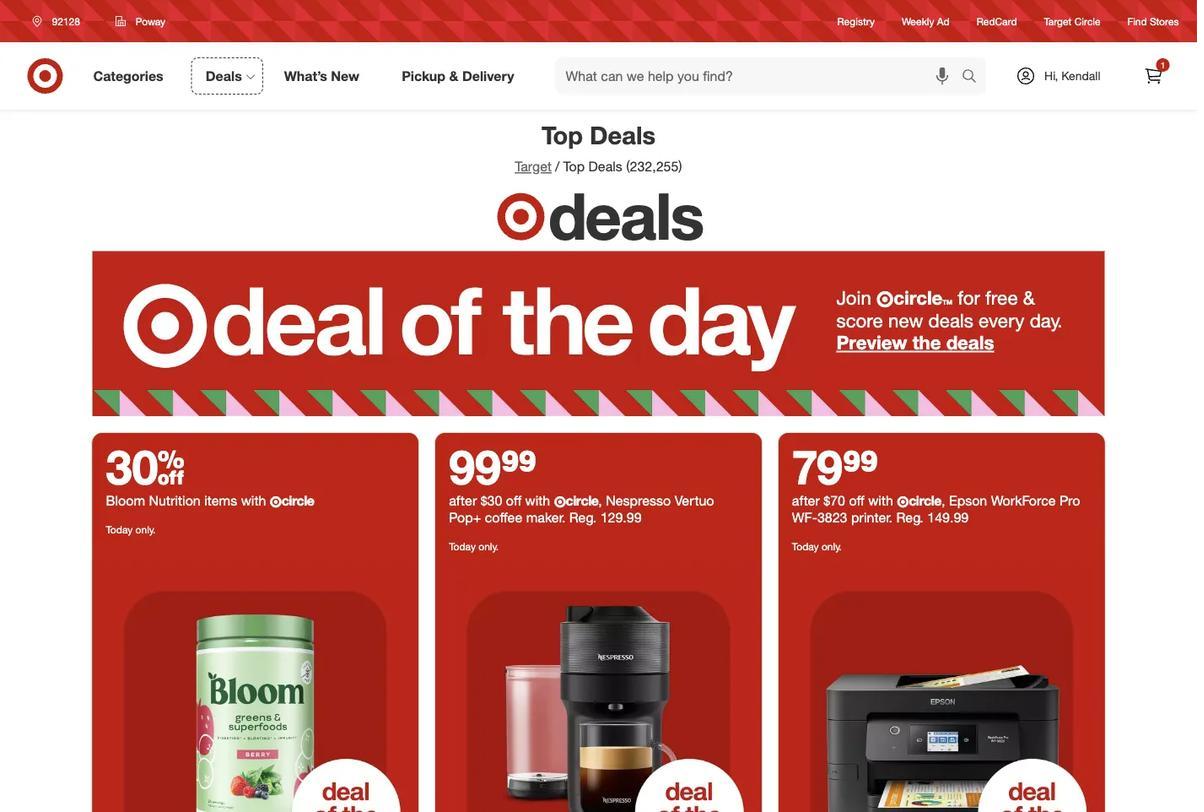 Task type: vqa. For each thing, say whether or not it's contained in the screenshot.
94710-
no



Task type: describe. For each thing, give the bounding box(es) containing it.
0 horizontal spatial today
[[106, 523, 133, 536]]

free
[[986, 286, 1019, 309]]

after $70 off with
[[793, 493, 898, 509]]

79 99
[[793, 438, 879, 495]]

pickup & delivery
[[402, 68, 515, 84]]

redcard
[[977, 15, 1018, 27]]

79
[[793, 438, 843, 495]]

target inside top deals target / top deals (232,255)
[[515, 158, 552, 175]]

stores
[[1151, 15, 1180, 27]]

categories
[[93, 68, 164, 84]]

for
[[958, 286, 981, 309]]

0 vertical spatial deals
[[206, 68, 242, 84]]

epson
[[950, 493, 988, 509]]

find stores
[[1128, 15, 1180, 27]]

0 horizontal spatial today only.
[[106, 523, 156, 536]]

join ◎ circle tm
[[837, 286, 953, 309]]

poway
[[136, 15, 166, 27]]

find stores link
[[1128, 14, 1180, 28]]

registry link
[[838, 14, 875, 28]]

, nespresso vertuo pop+ coffee maker. reg. 129.99
[[449, 493, 715, 526]]

What can we help you find? suggestions appear below search field
[[556, 57, 967, 95]]

0 vertical spatial top
[[542, 120, 583, 150]]

score
[[837, 308, 884, 332]]

printer.
[[852, 510, 893, 526]]

2 vertical spatial deals
[[589, 158, 623, 175]]

after $30 off with
[[449, 493, 554, 509]]

target deal of the day image for bloom nutrition items with
[[92, 559, 419, 812]]

preview
[[837, 331, 908, 354]]

1 with from the left
[[241, 493, 266, 509]]

149.99
[[928, 510, 969, 526]]

every
[[979, 308, 1025, 332]]

1
[[1161, 60, 1166, 70]]

maker.
[[527, 510, 566, 526]]

pop+ coffee
[[449, 510, 523, 526]]

nespresso
[[606, 493, 671, 509]]

after for 99
[[449, 493, 477, 509]]

categories link
[[79, 57, 185, 95]]

join
[[837, 286, 872, 309]]

$30
[[481, 493, 503, 509]]

30
[[106, 438, 185, 495]]

vertuo
[[675, 493, 715, 509]]

search
[[955, 69, 995, 86]]

for free & score new deals every day. preview the deals
[[837, 286, 1063, 354]]

$70
[[824, 493, 846, 509]]

with for 99
[[526, 493, 551, 509]]

1 horizontal spatial target
[[1045, 15, 1072, 27]]

wf-
[[793, 510, 818, 526]]

99 for 79
[[843, 438, 879, 495]]

92128 button
[[22, 6, 98, 36]]

delivery
[[463, 68, 515, 84]]

/
[[556, 158, 560, 175]]

reg. inside , epson workforce pro wf-3823 printer. reg. 149.99
[[897, 510, 924, 526]]

circle
[[1075, 15, 1101, 27]]

target link
[[515, 158, 552, 175]]

circle for after $30 off with
[[566, 493, 599, 509]]

poway button
[[105, 6, 176, 36]]

bloom
[[106, 493, 145, 509]]

target deal of the day image for after $70 off with
[[779, 559, 1105, 812]]

workforce
[[992, 493, 1057, 509]]

circle for after $70 off with
[[909, 493, 942, 509]]

pro
[[1060, 493, 1081, 509]]

0 vertical spatial &
[[450, 68, 459, 84]]

only. for 99
[[479, 540, 499, 553]]

nutrition
[[149, 493, 201, 509]]



Task type: locate. For each thing, give the bounding box(es) containing it.
99 up printer.
[[843, 438, 879, 495]]

target deal of the day image
[[92, 251, 1105, 416], [779, 559, 1105, 812], [92, 559, 419, 812], [436, 559, 762, 812]]

off right $30
[[506, 493, 522, 509]]

& right pickup
[[450, 68, 459, 84]]

deals down '(232,255)'
[[548, 176, 704, 254]]

today only. down wf-
[[793, 540, 842, 553]]

today for 79
[[793, 540, 819, 553]]

today only.
[[106, 523, 156, 536], [449, 540, 499, 553], [793, 540, 842, 553]]

1 vertical spatial &
[[1024, 286, 1036, 309]]

2 off from the left
[[850, 493, 865, 509]]

weekly
[[902, 15, 935, 27]]

99 up maker.
[[501, 438, 537, 495]]

today only. for 99 99
[[449, 540, 499, 553]]

0 horizontal spatial ,
[[599, 493, 603, 509]]

1 vertical spatial deals
[[590, 120, 656, 150]]

weekly ad link
[[902, 14, 950, 28]]

today only. down bloom
[[106, 523, 156, 536]]

target left circle
[[1045, 15, 1072, 27]]

1 horizontal spatial with
[[526, 493, 551, 509]]

today for 99
[[449, 540, 476, 553]]

1 vertical spatial target
[[515, 158, 552, 175]]

bloom nutrition items with
[[106, 493, 270, 509]]

only. down 3823
[[822, 540, 842, 553]]

92128
[[52, 15, 80, 27]]

pickup
[[402, 68, 446, 84]]

0 horizontal spatial off
[[506, 493, 522, 509]]

1 horizontal spatial after
[[793, 493, 820, 509]]

2 , from the left
[[942, 493, 946, 509]]

2 horizontal spatial today
[[793, 540, 819, 553]]

1 horizontal spatial only.
[[479, 540, 499, 553]]

hi,
[[1045, 68, 1059, 83]]

today down wf-
[[793, 540, 819, 553]]

target circle link
[[1045, 14, 1101, 28]]

1 horizontal spatial reg.
[[897, 510, 924, 526]]

1 after from the left
[[449, 493, 477, 509]]

2 horizontal spatial only.
[[822, 540, 842, 553]]

1 , from the left
[[599, 493, 603, 509]]

top
[[542, 120, 583, 150], [563, 158, 585, 175]]

99 up pop+ coffee
[[449, 438, 501, 495]]

with up printer.
[[869, 493, 894, 509]]

0 horizontal spatial only.
[[136, 523, 156, 536]]

(232,255)
[[627, 158, 683, 175]]

top right /
[[563, 158, 585, 175]]

1 reg. from the left
[[570, 510, 597, 526]]

1 horizontal spatial ,
[[942, 493, 946, 509]]

reg.
[[570, 510, 597, 526], [897, 510, 924, 526]]

&
[[450, 68, 459, 84], [1024, 286, 1036, 309]]

new
[[331, 68, 360, 84]]

, up 129.99
[[599, 493, 603, 509]]

,
[[599, 493, 603, 509], [942, 493, 946, 509]]

after up pop+ coffee
[[449, 493, 477, 509]]

, up the 149.99
[[942, 493, 946, 509]]

with up maker.
[[526, 493, 551, 509]]

reg. right maker.
[[570, 510, 597, 526]]

today down bloom
[[106, 523, 133, 536]]

circle
[[894, 286, 943, 309], [282, 493, 314, 509], [566, 493, 599, 509], [909, 493, 942, 509]]

tm
[[943, 298, 953, 306]]

deals
[[206, 68, 242, 84], [590, 120, 656, 150], [589, 158, 623, 175]]

search button
[[955, 57, 995, 98]]

off
[[506, 493, 522, 509], [850, 493, 865, 509]]

items
[[204, 493, 237, 509]]

deals right the on the right of the page
[[947, 331, 995, 354]]

2 99 from the left
[[501, 438, 537, 495]]

day.
[[1030, 308, 1063, 332]]

, epson workforce pro wf-3823 printer. reg. 149.99
[[793, 493, 1081, 526]]

99 99
[[449, 438, 537, 495]]

0 vertical spatial target
[[1045, 15, 1072, 27]]

reg. left the 149.99
[[897, 510, 924, 526]]

1 off from the left
[[506, 493, 522, 509]]

target
[[1045, 15, 1072, 27], [515, 158, 552, 175]]

99 for 99
[[501, 438, 537, 495]]

3823
[[818, 510, 848, 526]]

, for 79 99
[[942, 493, 946, 509]]

with
[[241, 493, 266, 509], [526, 493, 551, 509], [869, 493, 894, 509]]

only. for 79
[[822, 540, 842, 553]]

after up wf-
[[793, 493, 820, 509]]

off for 99
[[506, 493, 522, 509]]

, inside , nespresso vertuo pop+ coffee maker. reg. 129.99
[[599, 493, 603, 509]]

target left /
[[515, 158, 552, 175]]

2 with from the left
[[526, 493, 551, 509]]

redcard link
[[977, 14, 1018, 28]]

only. down pop+ coffee
[[479, 540, 499, 553]]

after
[[449, 493, 477, 509], [793, 493, 820, 509]]

2 after from the left
[[793, 493, 820, 509]]

registry
[[838, 15, 875, 27]]

2 reg. from the left
[[897, 510, 924, 526]]

1 99 from the left
[[449, 438, 501, 495]]

0 horizontal spatial after
[[449, 493, 477, 509]]

deals up '(232,255)'
[[590, 120, 656, 150]]

ad
[[938, 15, 950, 27]]

after for 79
[[793, 493, 820, 509]]

off for 79
[[850, 493, 865, 509]]

with right items
[[241, 493, 266, 509]]

deals link
[[191, 57, 263, 95]]

only. down bloom
[[136, 523, 156, 536]]

2 horizontal spatial with
[[869, 493, 894, 509]]

& right free
[[1024, 286, 1036, 309]]

1 link
[[1136, 57, 1173, 95]]

1 horizontal spatial today
[[449, 540, 476, 553]]

with for 79
[[869, 493, 894, 509]]

pickup & delivery link
[[388, 57, 536, 95]]

deals right /
[[589, 158, 623, 175]]

0 horizontal spatial with
[[241, 493, 266, 509]]

deals down "tm"
[[929, 308, 974, 332]]

2 horizontal spatial today only.
[[793, 540, 842, 553]]

today down pop+ coffee
[[449, 540, 476, 553]]

◎
[[877, 289, 894, 308]]

& inside for free & score new deals every day. preview the deals
[[1024, 286, 1036, 309]]

top deals target / top deals (232,255)
[[515, 120, 683, 175]]

only.
[[136, 523, 156, 536], [479, 540, 499, 553], [822, 540, 842, 553]]

hi, kendall
[[1045, 68, 1101, 83]]

0 horizontal spatial reg.
[[570, 510, 597, 526]]

0 horizontal spatial target
[[515, 158, 552, 175]]

0 horizontal spatial &
[[450, 68, 459, 84]]

new
[[889, 308, 924, 332]]

target image
[[494, 189, 548, 244]]

top up /
[[542, 120, 583, 150]]

, for 99 99
[[599, 493, 603, 509]]

deals
[[548, 176, 704, 254], [929, 308, 974, 332], [947, 331, 995, 354]]

1 horizontal spatial today only.
[[449, 540, 499, 553]]

1 horizontal spatial &
[[1024, 286, 1036, 309]]

circle for bloom nutrition items with
[[282, 493, 314, 509]]

the
[[913, 331, 942, 354]]

kendall
[[1062, 68, 1101, 83]]

weekly ad
[[902, 15, 950, 27]]

what's
[[284, 68, 327, 84]]

3 with from the left
[[869, 493, 894, 509]]

129.99
[[601, 510, 642, 526]]

today only. down pop+ coffee
[[449, 540, 499, 553]]

3 99 from the left
[[843, 438, 879, 495]]

today
[[106, 523, 133, 536], [449, 540, 476, 553], [793, 540, 819, 553]]

target deal of the day image for after $30 off with
[[436, 559, 762, 812]]

what's new
[[284, 68, 360, 84]]

today only. for 79 99
[[793, 540, 842, 553]]

deals left what's
[[206, 68, 242, 84]]

target circle
[[1045, 15, 1101, 27]]

99
[[449, 438, 501, 495], [501, 438, 537, 495], [843, 438, 879, 495]]

find
[[1128, 15, 1148, 27]]

what's new link
[[270, 57, 381, 95]]

reg. inside , nespresso vertuo pop+ coffee maker. reg. 129.99
[[570, 510, 597, 526]]

1 horizontal spatial off
[[850, 493, 865, 509]]

1 vertical spatial top
[[563, 158, 585, 175]]

, inside , epson workforce pro wf-3823 printer. reg. 149.99
[[942, 493, 946, 509]]

off right $70
[[850, 493, 865, 509]]



